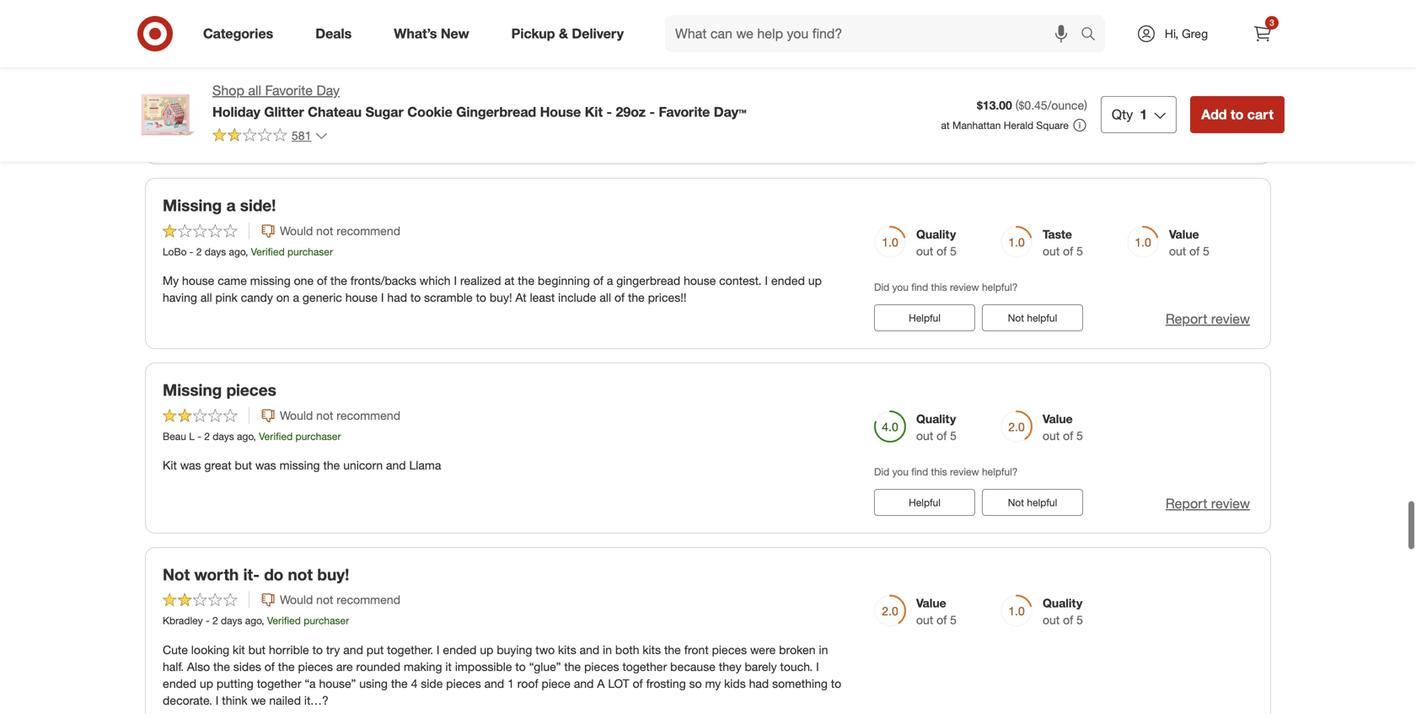 Task type: locate. For each thing, give the bounding box(es) containing it.
0 vertical spatial you
[[892, 96, 909, 109]]

to
[[330, 106, 340, 120], [1231, 106, 1244, 123], [410, 290, 421, 305], [476, 290, 486, 305], [312, 642, 323, 657], [515, 659, 526, 674], [831, 676, 841, 691]]

report review for missing pieces
[[1166, 495, 1250, 512]]

0 horizontal spatial at
[[504, 273, 515, 288]]

2 kits from the left
[[643, 642, 661, 657]]

2 report review from the top
[[1166, 311, 1250, 327]]

to down buying
[[515, 659, 526, 674]]

days up kit
[[221, 614, 242, 627]]

helpful
[[1027, 127, 1057, 140], [1027, 312, 1057, 324], [1027, 496, 1057, 509]]

pickup & delivery
[[511, 25, 624, 42]]

2 vertical spatial not helpful button
[[982, 489, 1083, 516]]

1 vertical spatial value out of 5
[[1043, 411, 1083, 443]]

missing down beau l - 2 days ago , verified purchaser
[[280, 458, 320, 472]]

was down l
[[180, 458, 201, 472]]

would not recommend for not worth it- do not buy!
[[280, 592, 400, 607]]

2 vertical spatial report review
[[1166, 495, 1250, 512]]

1 horizontal spatial up
[[480, 642, 494, 657]]

1 horizontal spatial all
[[248, 82, 261, 99]]

2 horizontal spatial value
[[1169, 227, 1199, 241]]

2 up looking
[[212, 614, 218, 627]]

recommend up unicorn
[[337, 408, 400, 423]]

generic
[[303, 290, 342, 305]]

kit inside shop all favorite day holiday glitter chateau sugar cookie gingerbread house kit - 29oz - favorite day™
[[585, 104, 603, 120]]

0 vertical spatial using
[[616, 89, 644, 103]]

would not recommend for missing pieces...not worth your time
[[280, 39, 400, 54]]

the left unicorn
[[323, 458, 340, 472]]

not down worth
[[316, 39, 333, 54]]

2 vertical spatial value
[[916, 596, 946, 610]]

0 vertical spatial great
[[521, 89, 548, 103]]

not
[[316, 39, 333, 54], [212, 89, 229, 103], [491, 89, 508, 103], [218, 106, 236, 120], [504, 106, 521, 120], [316, 223, 333, 238], [316, 408, 333, 423], [288, 565, 313, 584], [316, 592, 333, 607]]

we
[[163, 89, 179, 103]]

at left manhattan
[[941, 119, 950, 132]]

purchaser up the try at the bottom left of the page
[[304, 614, 349, 627]]

find for side!
[[911, 281, 928, 293]]

report review button for missing pieces
[[1166, 494, 1250, 513]]

hi, greg
[[1165, 26, 1208, 41]]

ago right day
[[233, 61, 250, 73]]

would not recommend
[[280, 39, 400, 54], [280, 223, 400, 238], [280, 408, 400, 423], [280, 592, 400, 607]]

- right kbradley
[[206, 614, 210, 627]]

1 vertical spatial together
[[257, 676, 301, 691]]

3 did from the top
[[874, 465, 890, 478]]

time
[[410, 11, 448, 31]]

do
[[264, 565, 283, 584]]

frosting up "garbage."
[[668, 89, 707, 103]]

, right day
[[250, 61, 252, 73]]

0 vertical spatial helpful?
[[982, 96, 1018, 109]]

4 would not recommend from the top
[[280, 592, 400, 607]]

1 vertical spatial this
[[931, 281, 947, 293]]

2 did from the top
[[874, 281, 890, 293]]

2 would from the top
[[280, 223, 313, 238]]

- right lobo
[[189, 245, 193, 258]]

581
[[292, 128, 311, 143]]

3 report review button from the top
[[1166, 494, 1250, 513]]

you for worth
[[892, 96, 909, 109]]

verified
[[255, 61, 289, 73], [251, 245, 285, 258], [259, 430, 293, 442], [267, 614, 301, 627]]

3 report from the top
[[1166, 495, 1208, 512]]

1 vertical spatial buy!
[[317, 565, 349, 584]]

front
[[684, 642, 709, 657]]

decorate.
[[163, 693, 212, 708]]

together. up making
[[387, 642, 433, 657]]

0 vertical spatial value out of 5
[[1169, 227, 1210, 258]]

What can we help you find? suggestions appear below search field
[[665, 15, 1085, 52]]

review
[[950, 96, 979, 109], [1211, 126, 1250, 143], [950, 281, 979, 293], [1211, 311, 1250, 327], [950, 465, 979, 478], [1211, 495, 1250, 512]]

2 vertical spatial report review button
[[1166, 494, 1250, 513]]

1 vertical spatial 1
[[1140, 106, 1147, 123]]

house
[[182, 273, 214, 288], [684, 273, 716, 288], [345, 290, 378, 305]]

were
[[183, 89, 208, 103], [750, 642, 776, 657]]

0 vertical spatial did
[[874, 96, 890, 109]]

in right broken
[[819, 642, 828, 657]]

3 this from the top
[[931, 465, 947, 478]]

1 recommend from the top
[[337, 39, 400, 54]]

but
[[235, 458, 252, 472], [248, 642, 266, 657]]

2 helpful from the top
[[1027, 312, 1057, 324]]

at
[[941, 119, 950, 132], [504, 273, 515, 288]]

pickup
[[511, 25, 555, 42]]

would not recommend up the try at the bottom left of the page
[[280, 592, 400, 607]]

1 helpful button from the top
[[874, 304, 975, 331]]

1 horizontal spatial 2
[[204, 430, 210, 442]]

2 not helpful button from the top
[[982, 304, 1083, 331]]

days
[[205, 245, 226, 258], [213, 430, 234, 442], [221, 614, 242, 627]]

we were not provided the piping bag or the plastic pieces. so not a great start. i tried using the frosting and even a hot glue gun and could not get those pieces to stay together. they simply did not fit together. just threw it in the garbage.
[[163, 89, 838, 120]]

the left "garbage."
[[668, 106, 685, 120]]

1 vertical spatial helpful
[[909, 496, 941, 509]]

least
[[530, 290, 555, 305]]

1 vertical spatial not helpful button
[[982, 304, 1083, 331]]

1 vertical spatial favorite
[[659, 104, 710, 120]]

both
[[615, 642, 639, 657]]

would not recommend up unicorn
[[280, 408, 400, 423]]

2 horizontal spatial 1
[[1140, 106, 1147, 123]]

4 would from the top
[[280, 592, 313, 607]]

0 horizontal spatial great
[[204, 458, 232, 472]]

had inside my house came missing one of the fronts/backs which i realized at the beginning of a gingerbread house contest. i ended up having all pink candy on a generic house i had to scramble to buy! at least include all of the prices!!
[[387, 290, 407, 305]]

1 did from the top
[[874, 96, 890, 109]]

0 horizontal spatial taste out of 5
[[916, 42, 957, 74]]

3 not helpful button from the top
[[982, 489, 1083, 516]]

and
[[711, 89, 730, 103], [163, 106, 183, 120], [386, 458, 406, 472], [343, 642, 363, 657], [580, 642, 600, 657], [484, 676, 504, 691], [574, 676, 594, 691]]

1 vertical spatial but
[[248, 642, 266, 657]]

1 vertical spatial did
[[874, 281, 890, 293]]

great inside we were not provided the piping bag or the plastic pieces. so not a great start. i tried using the frosting and even a hot glue gun and could not get those pieces to stay together. they simply did not fit together. just threw it in the garbage.
[[521, 89, 548, 103]]

helpful for missing a side!
[[1027, 312, 1057, 324]]

, up came
[[245, 245, 248, 258]]

kit down beau
[[163, 458, 177, 472]]

the down looking
[[213, 659, 230, 674]]

the up glitter
[[282, 89, 298, 103]]

value
[[1169, 227, 1199, 241], [1043, 411, 1073, 426], [916, 596, 946, 610]]

plastic
[[395, 89, 429, 103]]

ago down it-
[[245, 614, 261, 627]]

frosting left 'so'
[[646, 676, 686, 691]]

ago for worth
[[245, 614, 261, 627]]

2 right lobo
[[196, 245, 202, 258]]

1 vertical spatial great
[[204, 458, 232, 472]]

1 vertical spatial kit
[[163, 458, 177, 472]]

1 this from the top
[[931, 96, 947, 109]]

missing
[[250, 273, 291, 288], [280, 458, 320, 472]]

2 report review button from the top
[[1166, 309, 1250, 329]]

1 vertical spatial helpful button
[[874, 489, 975, 516]]

kit down tried
[[585, 104, 603, 120]]

5
[[950, 59, 957, 74], [1077, 59, 1083, 74], [1203, 59, 1210, 74], [950, 244, 957, 258], [1077, 244, 1083, 258], [1203, 244, 1210, 258], [950, 428, 957, 443], [1077, 428, 1083, 443], [950, 613, 957, 627], [1077, 613, 1083, 627]]

1 horizontal spatial using
[[616, 89, 644, 103]]

house"
[[319, 676, 356, 691]]

had
[[387, 290, 407, 305], [749, 676, 769, 691]]

(
[[1016, 98, 1019, 113]]

verified up kit was great but was missing the unicorn and llama
[[259, 430, 293, 442]]

report for missing pieces
[[1166, 495, 1208, 512]]

together down both
[[623, 659, 667, 674]]

lobo - 2 days ago , verified purchaser
[[163, 245, 333, 258]]

not worth it- do not buy!
[[163, 565, 349, 584]]

1 not helpful button from the top
[[982, 120, 1083, 147]]

square
[[1036, 119, 1069, 132]]

would for pieces...not
[[280, 39, 313, 54]]

would for pieces
[[280, 408, 313, 423]]

did for side!
[[874, 281, 890, 293]]

not right do
[[288, 565, 313, 584]]

the right tried
[[647, 89, 664, 103]]

0 vertical spatial 2
[[196, 245, 202, 258]]

2 for missing
[[196, 245, 202, 258]]

3 would not recommend from the top
[[280, 408, 400, 423]]

lobo
[[163, 245, 187, 258]]

1 vertical spatial using
[[359, 676, 388, 691]]

3 helpful from the top
[[1027, 496, 1057, 509]]

helpful button for missing pieces
[[874, 489, 975, 516]]

all up get
[[248, 82, 261, 99]]

would down missing pieces...not worth your time at left
[[280, 39, 313, 54]]

0 vertical spatial 1
[[206, 61, 211, 73]]

to left stay
[[330, 106, 340, 120]]

2 vertical spatial missing
[[163, 380, 222, 400]]

3 recommend from the top
[[337, 408, 400, 423]]

beginning
[[538, 273, 590, 288]]

0 horizontal spatial together
[[257, 676, 301, 691]]

it inside we were not provided the piping bag or the plastic pieces. so not a great start. i tried using the frosting and even a hot glue gun and could not get those pieces to stay together. they simply did not fit together. just threw it in the garbage.
[[646, 106, 652, 120]]

we
[[251, 693, 266, 708]]

2 not helpful from the top
[[1008, 312, 1057, 324]]

0 vertical spatial up
[[808, 273, 822, 288]]

to left the try at the bottom left of the page
[[312, 642, 323, 657]]

3 helpful? from the top
[[982, 465, 1018, 478]]

recommend up fronts/backs at the left top of the page
[[337, 223, 400, 238]]

1 helpful from the top
[[909, 312, 941, 324]]

frosting
[[668, 89, 707, 103], [646, 676, 686, 691]]

1 missing from the top
[[163, 11, 222, 31]]

0 vertical spatial taste
[[916, 42, 946, 57]]

find
[[911, 96, 928, 109], [911, 281, 928, 293], [911, 465, 928, 478]]

4 recommend from the top
[[337, 592, 400, 607]]

verified up provided
[[255, 61, 289, 73]]

1 helpful? from the top
[[982, 96, 1018, 109]]

0 vertical spatial buy!
[[490, 290, 512, 305]]

all right include
[[600, 290, 611, 305]]

not up kit was great but was missing the unicorn and llama
[[316, 408, 333, 423]]

1 would not recommend from the top
[[280, 39, 400, 54]]

in left both
[[603, 642, 612, 657]]

and down the impossible
[[484, 676, 504, 691]]

1 horizontal spatial kits
[[643, 642, 661, 657]]

0 vertical spatial days
[[205, 245, 226, 258]]

0 vertical spatial taste out of 5
[[916, 42, 957, 74]]

2 vertical spatial ended
[[163, 676, 196, 691]]

2 would not recommend from the top
[[280, 223, 400, 238]]

i down fronts/backs at the left top of the page
[[381, 290, 384, 305]]

day
[[317, 82, 340, 99]]

using inside cute looking kit but horrible to try and put together. i ended up buying two kits and in both kits the front pieces were broken in half. also the sides of the pieces are rounded making it impossible to "glue" the pieces together because they barely touch. i ended up putting together "a house" using the 4 side pieces and 1 roof piece and a lot of frosting so my kids had something to decorate. i think we nailed it…?
[[359, 676, 388, 691]]

0 vertical spatial not helpful
[[1008, 127, 1057, 140]]

2 horizontal spatial in
[[819, 642, 828, 657]]

days right l
[[213, 430, 234, 442]]

even
[[734, 89, 759, 103]]

together up the nailed on the left of page
[[257, 676, 301, 691]]

verified up candy at the left top of page
[[251, 245, 285, 258]]

would not recommend up one
[[280, 223, 400, 238]]

2 this from the top
[[931, 281, 947, 293]]

great down beau l - 2 days ago , verified purchaser
[[204, 458, 232, 472]]

would up beau l - 2 days ago , verified purchaser
[[280, 408, 313, 423]]

0 vertical spatial together
[[623, 659, 667, 674]]

0 vertical spatial missing
[[250, 273, 291, 288]]

days up came
[[205, 245, 226, 258]]

2 you from the top
[[892, 281, 909, 293]]

1 vertical spatial did you find this review helpful?
[[874, 281, 1018, 293]]

1 report from the top
[[1166, 126, 1208, 143]]

herald
[[1004, 119, 1034, 132]]

house down fronts/backs at the left top of the page
[[345, 290, 378, 305]]

what's new
[[394, 25, 469, 42]]

0 vertical spatial helpful
[[1027, 127, 1057, 140]]

helpful button for missing a side!
[[874, 304, 975, 331]]

1 left roof
[[508, 676, 514, 691]]

0 vertical spatial not helpful button
[[982, 120, 1083, 147]]

2 report from the top
[[1166, 311, 1208, 327]]

3 would from the top
[[280, 408, 313, 423]]

you for side!
[[892, 281, 909, 293]]

were inside we were not provided the piping bag or the plastic pieces. so not a great start. i tried using the frosting and even a hot glue gun and could not get those pieces to stay together. they simply did not fit together. just threw it in the garbage.
[[183, 89, 208, 103]]

at right realized
[[504, 273, 515, 288]]

1 horizontal spatial were
[[750, 642, 776, 657]]

of
[[937, 59, 947, 74], [1063, 59, 1073, 74], [1190, 59, 1200, 74], [937, 244, 947, 258], [1063, 244, 1073, 258], [1190, 244, 1200, 258], [317, 273, 327, 288], [593, 273, 604, 288], [615, 290, 625, 305], [937, 428, 947, 443], [1063, 428, 1073, 443], [937, 613, 947, 627], [1063, 613, 1073, 627], [265, 659, 275, 674], [633, 676, 643, 691]]

you
[[892, 96, 909, 109], [892, 281, 909, 293], [892, 465, 909, 478]]

broken
[[779, 642, 816, 657]]

it right threw
[[646, 106, 652, 120]]

buy! right do
[[317, 565, 349, 584]]

1 vertical spatial report review button
[[1166, 309, 1250, 329]]

helpful for missing pieces
[[909, 496, 941, 509]]

, for pieces...not
[[250, 61, 252, 73]]

1 did you find this review helpful? from the top
[[874, 96, 1018, 109]]

2 vertical spatial did
[[874, 465, 890, 478]]

think
[[222, 693, 247, 708]]

kits right both
[[643, 642, 661, 657]]

purchaser up one
[[287, 245, 333, 258]]

0 horizontal spatial ended
[[163, 676, 196, 691]]

2 find from the top
[[911, 281, 928, 293]]

not
[[1008, 127, 1024, 140], [1008, 312, 1024, 324], [1008, 496, 1024, 509], [163, 565, 190, 584]]

also
[[187, 659, 210, 674]]

barely
[[745, 659, 777, 674]]

missing up lobo
[[163, 196, 222, 215]]

they
[[418, 106, 444, 120]]

2 vertical spatial days
[[221, 614, 242, 627]]

0 vertical spatial had
[[387, 290, 407, 305]]

missing up l
[[163, 380, 222, 400]]

had down fronts/backs at the left top of the page
[[387, 290, 407, 305]]

hi,
[[1165, 26, 1179, 41]]

missing for missing pieces...not worth your time
[[163, 11, 222, 31]]

1 inside cute looking kit but horrible to try and put together. i ended up buying two kits and in both kits the front pieces were broken in half. also the sides of the pieces are rounded making it impossible to "glue" the pieces together because they barely touch. i ended up putting together "a house" using the 4 side pieces and 1 roof piece and a lot of frosting so my kids had something to decorate. i think we nailed it…?
[[508, 676, 514, 691]]

1 vertical spatial report review
[[1166, 311, 1250, 327]]

would for worth
[[280, 592, 313, 607]]

rounded
[[356, 659, 401, 674]]

quality
[[1043, 42, 1083, 57], [916, 227, 956, 241], [916, 411, 956, 426], [1043, 596, 1083, 610]]

purchaser for it-
[[304, 614, 349, 627]]

1 vertical spatial report
[[1166, 311, 1208, 327]]

1 horizontal spatial great
[[521, 89, 548, 103]]

tried
[[588, 89, 613, 103]]

pieces up "a
[[298, 659, 333, 674]]

and up are
[[343, 642, 363, 657]]

0 horizontal spatial using
[[359, 676, 388, 691]]

up
[[808, 273, 822, 288], [480, 642, 494, 657], [200, 676, 213, 691]]

3 not helpful from the top
[[1008, 496, 1057, 509]]

1 horizontal spatial was
[[255, 458, 276, 472]]

candy
[[241, 290, 273, 305]]

1 you from the top
[[892, 96, 909, 109]]

verified up the horrible
[[267, 614, 301, 627]]

quality out of 5
[[1043, 42, 1083, 74], [916, 227, 957, 258], [916, 411, 957, 443], [1043, 596, 1083, 627]]

glitter
[[264, 104, 304, 120]]

house up prices!!
[[684, 273, 716, 288]]

1 vertical spatial helpful?
[[982, 281, 1018, 293]]

1 find from the top
[[911, 96, 928, 109]]

"glue"
[[529, 659, 561, 674]]

missing inside my house came missing one of the fronts/backs which i realized at the beginning of a gingerbread house contest. i ended up having all pink candy on a generic house i had to scramble to buy! at least include all of the prices!!
[[250, 273, 291, 288]]

report
[[1166, 126, 1208, 143], [1166, 311, 1208, 327], [1166, 495, 1208, 512]]

purchaser up the day
[[292, 61, 337, 73]]

1 horizontal spatial in
[[655, 106, 664, 120]]

but inside cute looking kit but horrible to try and put together. i ended up buying two kits and in both kits the front pieces were broken in half. also the sides of the pieces are rounded making it impossible to "glue" the pieces together because they barely touch. i ended up putting together "a house" using the 4 side pieces and 1 roof piece and a lot of frosting so my kids had something to decorate. i think we nailed it…?
[[248, 642, 266, 657]]

looking
[[191, 642, 229, 657]]

one
[[294, 273, 314, 288]]

2 horizontal spatial 2
[[212, 614, 218, 627]]

2 helpful from the top
[[909, 496, 941, 509]]

not up generic
[[316, 223, 333, 238]]

0 horizontal spatial were
[[183, 89, 208, 103]]

0 horizontal spatial it
[[445, 659, 452, 674]]

recommend
[[337, 39, 400, 54], [337, 223, 400, 238], [337, 408, 400, 423], [337, 592, 400, 607]]

0 horizontal spatial value out of 5
[[916, 596, 957, 627]]

1 horizontal spatial house
[[345, 290, 378, 305]]

in
[[655, 106, 664, 120], [603, 642, 612, 657], [819, 642, 828, 657]]

up down also
[[200, 676, 213, 691]]

i inside we were not provided the piping bag or the plastic pieces. so not a great start. i tried using the frosting and even a hot glue gun and could not get those pieces to stay together. they simply did not fit together. just threw it in the garbage.
[[582, 89, 585, 103]]

they
[[719, 659, 742, 674]]

2 helpful button from the top
[[874, 489, 975, 516]]

2 vertical spatial not helpful
[[1008, 496, 1057, 509]]

1 was from the left
[[180, 458, 201, 472]]

1 vertical spatial helpful
[[1027, 312, 1057, 324]]

horrible
[[269, 642, 309, 657]]

not left fit
[[504, 106, 521, 120]]

did you find this review helpful? for worth
[[874, 96, 1018, 109]]

would not recommend for missing pieces
[[280, 408, 400, 423]]

to right add
[[1231, 106, 1244, 123]]

ago for a
[[229, 245, 245, 258]]

together.
[[369, 106, 415, 120], [538, 106, 584, 120], [387, 642, 433, 657]]

recommend for missing pieces...not worth your time
[[337, 39, 400, 54]]

2 recommend from the top
[[337, 223, 400, 238]]

came
[[218, 273, 247, 288]]

- left day
[[199, 61, 203, 73]]

1 horizontal spatial had
[[749, 676, 769, 691]]

pieces up they
[[712, 642, 747, 657]]

all left pink
[[200, 290, 212, 305]]

1 would from the top
[[280, 39, 313, 54]]

using up 29oz
[[616, 89, 644, 103]]

0 vertical spatial helpful
[[909, 312, 941, 324]]

0 vertical spatial kit
[[585, 104, 603, 120]]

0 vertical spatial report
[[1166, 126, 1208, 143]]

my
[[163, 273, 179, 288]]

had down 'barely'
[[749, 676, 769, 691]]

2 vertical spatial did you find this review helpful?
[[874, 465, 1018, 478]]

would up one
[[280, 223, 313, 238]]

l
[[189, 430, 195, 442]]

2 helpful? from the top
[[982, 281, 1018, 293]]

up inside my house came missing one of the fronts/backs which i realized at the beginning of a gingerbread house contest. i ended up having all pink candy on a generic house i had to scramble to buy! at least include all of the prices!!
[[808, 273, 822, 288]]

2 was from the left
[[255, 458, 276, 472]]

fronts/backs
[[351, 273, 416, 288]]

, for worth
[[261, 614, 264, 627]]

1 horizontal spatial 1
[[508, 676, 514, 691]]

but down beau l - 2 days ago , verified purchaser
[[235, 458, 252, 472]]

2 vertical spatial 2
[[212, 614, 218, 627]]

image of holiday glitter chateau sugar cookie gingerbread house kit - 29oz - favorite day™ image
[[132, 81, 199, 148]]

fit
[[525, 106, 535, 120]]

recommend for not worth it- do not buy!
[[337, 592, 400, 607]]

3 missing from the top
[[163, 380, 222, 400]]

1
[[206, 61, 211, 73], [1140, 106, 1147, 123], [508, 676, 514, 691]]

2 vertical spatial find
[[911, 465, 928, 478]]

1 horizontal spatial it
[[646, 106, 652, 120]]

0 vertical spatial find
[[911, 96, 928, 109]]

2 vertical spatial this
[[931, 465, 947, 478]]

i right the touch.
[[816, 659, 819, 674]]

3 report review from the top
[[1166, 495, 1250, 512]]

ended down half.
[[163, 676, 196, 691]]

it
[[646, 106, 652, 120], [445, 659, 452, 674]]

this for side!
[[931, 281, 947, 293]]

2 vertical spatial you
[[892, 465, 909, 478]]

kit
[[233, 642, 245, 657]]

,
[[250, 61, 252, 73], [245, 245, 248, 258], [253, 430, 256, 442], [261, 614, 264, 627]]

the up "at"
[[518, 273, 535, 288]]

1 horizontal spatial buy!
[[490, 290, 512, 305]]

0 horizontal spatial was
[[180, 458, 201, 472]]

not helpful button for missing a side!
[[982, 304, 1083, 331]]

i left tried
[[582, 89, 585, 103]]

taste out of 5
[[916, 42, 957, 74], [1043, 227, 1083, 258]]

did you find this review helpful? for side!
[[874, 281, 1018, 293]]

out of 5
[[1169, 59, 1210, 74]]

1 vertical spatial missing
[[280, 458, 320, 472]]

missing for missing pieces
[[163, 380, 222, 400]]

favorite left day™
[[659, 104, 710, 120]]

2 did you find this review helpful? from the top
[[874, 281, 1018, 293]]

add
[[1201, 106, 1227, 123]]

2 missing from the top
[[163, 196, 222, 215]]

not helpful button
[[982, 120, 1083, 147], [982, 304, 1083, 331], [982, 489, 1083, 516]]



Task type: describe. For each thing, give the bounding box(es) containing it.
- right l
[[197, 430, 201, 442]]

the up sugar
[[375, 89, 392, 103]]

helpful? for side!
[[982, 281, 1018, 293]]

verified for it-
[[267, 614, 301, 627]]

the down the horrible
[[278, 659, 295, 674]]

together. inside cute looking kit but horrible to try and put together. i ended up buying two kits and in both kits the front pieces were broken in half. also the sides of the pieces are rounded making it impossible to "glue" the pieces together because they barely touch. i ended up putting together "a house" using the 4 side pieces and 1 roof piece and a lot of frosting so my kids had something to decorate. i think we nailed it…?
[[387, 642, 433, 657]]

categories
[[203, 25, 273, 42]]

2 horizontal spatial house
[[684, 273, 716, 288]]

recommend for missing pieces
[[337, 408, 400, 423]]

just
[[587, 106, 610, 120]]

a right on
[[293, 290, 299, 305]]

half.
[[163, 659, 184, 674]]

jennf14
[[163, 61, 196, 73]]

or
[[361, 89, 372, 103]]

simply
[[447, 106, 481, 120]]

0 horizontal spatial all
[[200, 290, 212, 305]]

1 report review from the top
[[1166, 126, 1250, 143]]

not left get
[[218, 106, 236, 120]]

2 for not
[[212, 614, 218, 627]]

not up holiday
[[212, 89, 229, 103]]

the down gingerbread
[[628, 290, 645, 305]]

qty
[[1112, 106, 1133, 123]]

a left gingerbread
[[607, 273, 613, 288]]

qty 1
[[1112, 106, 1147, 123]]

"a
[[305, 676, 316, 691]]

search
[[1073, 27, 1114, 43]]

realized
[[460, 273, 501, 288]]

purchaser for worth
[[292, 61, 337, 73]]

missing a side!
[[163, 196, 276, 215]]

to down realized
[[476, 290, 486, 305]]

my house came missing one of the fronts/backs which i realized at the beginning of a gingerbread house contest. i ended up having all pink candy on a generic house i had to scramble to buy! at least include all of the prices!!
[[163, 273, 822, 305]]

could
[[186, 106, 215, 120]]

piping
[[302, 89, 334, 103]]

add to cart button
[[1190, 96, 1285, 133]]

frosting inside we were not provided the piping bag or the plastic pieces. so not a great start. i tried using the frosting and even a hot glue gun and could not get those pieces to stay together. they simply did not fit together. just threw it in the garbage.
[[668, 89, 707, 103]]

side
[[421, 676, 443, 691]]

pieces inside we were not provided the piping bag or the plastic pieces. so not a great start. i tried using the frosting and even a hot glue gun and could not get those pieces to stay together. they simply did not fit together. just threw it in the garbage.
[[292, 106, 327, 120]]

did for worth
[[874, 96, 890, 109]]

helpful for missing pieces
[[1027, 496, 1057, 509]]

1 kits from the left
[[558, 642, 576, 657]]

ago for pieces...not
[[233, 61, 250, 73]]

touch.
[[780, 659, 813, 674]]

add to cart
[[1201, 106, 1274, 123]]

find for worth
[[911, 96, 928, 109]]

a left side!
[[226, 196, 236, 215]]

and up day™
[[711, 89, 730, 103]]

kit was great but was missing the unicorn and llama
[[163, 458, 441, 472]]

1 horizontal spatial ended
[[443, 642, 477, 657]]

provided
[[232, 89, 278, 103]]

ago down missing pieces
[[237, 430, 253, 442]]

days for worth
[[221, 614, 242, 627]]

1 vertical spatial taste
[[1043, 227, 1072, 241]]

using inside we were not provided the piping bag or the plastic pieces. so not a great start. i tried using the frosting and even a hot glue gun and could not get those pieces to stay together. they simply did not fit together. just threw it in the garbage.
[[616, 89, 644, 103]]

3 find from the top
[[911, 465, 928, 478]]

i up the scramble
[[454, 273, 457, 288]]

try
[[326, 642, 340, 657]]

report for missing a side!
[[1166, 311, 1208, 327]]

search button
[[1073, 15, 1114, 56]]

sugar
[[366, 104, 404, 120]]

on
[[276, 290, 290, 305]]

bag
[[338, 89, 358, 103]]

- down tried
[[607, 104, 612, 120]]

not helpful for missing pieces
[[1008, 496, 1057, 509]]

were inside cute looking kit but horrible to try and put together. i ended up buying two kits and in both kits the front pieces were broken in half. also the sides of the pieces are rounded making it impossible to "glue" the pieces together because they barely touch. i ended up putting together "a house" using the 4 side pieces and 1 roof piece and a lot of frosting so my kids had something to decorate. i think we nailed it…?
[[750, 642, 776, 657]]

verified for side!
[[251, 245, 285, 258]]

start.
[[552, 89, 579, 103]]

not helpful button for missing pieces
[[982, 489, 1083, 516]]

0 vertical spatial value
[[1169, 227, 1199, 241]]

my
[[705, 676, 721, 691]]

at inside my house came missing one of the fronts/backs which i realized at the beginning of a gingerbread house contest. i ended up having all pink candy on a generic house i had to scramble to buy! at least include all of the prices!!
[[504, 273, 515, 288]]

)
[[1084, 98, 1087, 113]]

having
[[163, 290, 197, 305]]

and down we
[[163, 106, 183, 120]]

nailed
[[269, 693, 301, 708]]

manhattan
[[953, 119, 1001, 132]]

3 link
[[1244, 15, 1281, 52]]

not up the try at the bottom left of the page
[[316, 592, 333, 607]]

cart
[[1247, 106, 1274, 123]]

had inside cute looking kit but horrible to try and put together. i ended up buying two kits and in both kits the front pieces were broken in half. also the sides of the pieces are rounded making it impossible to "glue" the pieces together because they barely touch. i ended up putting together "a house" using the 4 side pieces and 1 roof piece and a lot of frosting so my kids had something to decorate. i think we nailed it…?
[[749, 676, 769, 691]]

pieces up "a"
[[584, 659, 619, 674]]

1 helpful from the top
[[1027, 127, 1057, 140]]

llama
[[409, 458, 441, 472]]

day™
[[714, 104, 747, 120]]

a up gingerbread
[[512, 89, 518, 103]]

a left hot
[[762, 89, 769, 103]]

3 you from the top
[[892, 465, 909, 478]]

to inside button
[[1231, 106, 1244, 123]]

what's new link
[[380, 15, 490, 52]]

together. down start.
[[538, 106, 584, 120]]

the left 4
[[391, 676, 408, 691]]

to down which
[[410, 290, 421, 305]]

glue
[[792, 89, 815, 103]]

report review for missing a side!
[[1166, 311, 1250, 327]]

1 vertical spatial value
[[1043, 411, 1073, 426]]

recommend for missing a side!
[[337, 223, 400, 238]]

pieces down the impossible
[[446, 676, 481, 691]]

0 vertical spatial at
[[941, 119, 950, 132]]

cookie
[[407, 104, 452, 120]]

purchaser for side!
[[287, 245, 333, 258]]

delivery
[[572, 25, 624, 42]]

together. down plastic
[[369, 106, 415, 120]]

to right something
[[831, 676, 841, 691]]

it inside cute looking kit but horrible to try and put together. i ended up buying two kits and in both kits the front pieces were broken in half. also the sides of the pieces are rounded making it impossible to "glue" the pieces together because they barely touch. i ended up putting together "a house" using the 4 side pieces and 1 roof piece and a lot of frosting so my kids had something to decorate. i think we nailed it…?
[[445, 659, 452, 674]]

your
[[372, 11, 406, 31]]

3 did you find this review helpful? from the top
[[874, 465, 1018, 478]]

scramble
[[424, 290, 473, 305]]

kbradley
[[163, 614, 203, 627]]

lot
[[608, 676, 629, 691]]

would not recommend for missing a side!
[[280, 223, 400, 238]]

gun
[[818, 89, 838, 103]]

so
[[689, 676, 702, 691]]

jennf14 - 1 day ago , verified purchaser
[[163, 61, 337, 73]]

the left front
[[664, 642, 681, 657]]

and left "a"
[[574, 676, 594, 691]]

holiday
[[212, 104, 260, 120]]

this for worth
[[931, 96, 947, 109]]

all inside shop all favorite day holiday glitter chateau sugar cookie gingerbread house kit - 29oz - favorite day™
[[248, 82, 261, 99]]

29oz
[[616, 104, 646, 120]]

buy! inside my house came missing one of the fronts/backs which i realized at the beginning of a gingerbread house contest. i ended up having all pink candy on a generic house i had to scramble to buy! at least include all of the prices!!
[[490, 290, 512, 305]]

i up making
[[437, 642, 440, 657]]

helpful for missing a side!
[[909, 312, 941, 324]]

$0.45
[[1019, 98, 1048, 113]]

but for pieces
[[235, 458, 252, 472]]

garbage.
[[688, 106, 734, 120]]

days for a
[[205, 245, 226, 258]]

0 horizontal spatial up
[[200, 676, 213, 691]]

pieces.
[[433, 89, 470, 103]]

- right 29oz
[[650, 104, 655, 120]]

and left llama
[[386, 458, 406, 472]]

in inside we were not provided the piping bag or the plastic pieces. so not a great start. i tried using the frosting and even a hot glue gun and could not get those pieces to stay together. they simply did not fit together. just threw it in the garbage.
[[655, 106, 664, 120]]

making
[[404, 659, 442, 674]]

the up generic
[[330, 273, 347, 288]]

prices!!
[[648, 290, 687, 305]]

1 vertical spatial taste out of 5
[[1043, 227, 1083, 258]]

helpful? for worth
[[982, 96, 1018, 109]]

1 not helpful from the top
[[1008, 127, 1057, 140]]

0 horizontal spatial in
[[603, 642, 612, 657]]

cute
[[163, 642, 188, 657]]

ended inside my house came missing one of the fronts/backs which i realized at the beginning of a gingerbread house contest. i ended up having all pink candy on a generic house i had to scramble to buy! at least include all of the prices!!
[[771, 273, 805, 288]]

missing pieces...not worth your time
[[163, 11, 448, 31]]

i right the contest.
[[765, 273, 768, 288]]

which
[[420, 273, 451, 288]]

include
[[558, 290, 596, 305]]

shop all favorite day holiday glitter chateau sugar cookie gingerbread house kit - 29oz - favorite day™
[[212, 82, 747, 120]]

cute looking kit but horrible to try and put together. i ended up buying two kits and in both kits the front pieces were broken in half. also the sides of the pieces are rounded making it impossible to "glue" the pieces together because they barely touch. i ended up putting together "a house" using the 4 side pieces and 1 roof piece and a lot of frosting so my kids had something to decorate. i think we nailed it…?
[[163, 642, 841, 708]]

verified for worth
[[255, 61, 289, 73]]

missing for missing a side!
[[163, 196, 222, 215]]

purchaser up kit was great but was missing the unicorn and llama
[[295, 430, 341, 442]]

something
[[772, 676, 828, 691]]

581 link
[[212, 127, 328, 147]]

1 vertical spatial 2
[[204, 430, 210, 442]]

pieces up beau l - 2 days ago , verified purchaser
[[226, 380, 276, 400]]

sides
[[233, 659, 261, 674]]

kids
[[724, 676, 746, 691]]

, for a
[[245, 245, 248, 258]]

beau l - 2 days ago , verified purchaser
[[163, 430, 341, 442]]

1 report review button from the top
[[1166, 125, 1250, 144]]

new
[[441, 25, 469, 42]]

, up kit was great but was missing the unicorn and llama
[[253, 430, 256, 442]]

2 horizontal spatial all
[[600, 290, 611, 305]]

a
[[597, 676, 605, 691]]

and up "a"
[[580, 642, 600, 657]]

would for a
[[280, 223, 313, 238]]

0 horizontal spatial house
[[182, 273, 214, 288]]

0 horizontal spatial 1
[[206, 61, 211, 73]]

not up gingerbread
[[491, 89, 508, 103]]

1 vertical spatial up
[[480, 642, 494, 657]]

i left think
[[216, 693, 219, 708]]

the up piece
[[564, 659, 581, 674]]

not helpful for missing a side!
[[1008, 312, 1057, 324]]

$13.00
[[977, 98, 1012, 113]]

to inside we were not provided the piping bag or the plastic pieces. so not a great start. i tried using the frosting and even a hot glue gun and could not get those pieces to stay together. they simply did not fit together. just threw it in the garbage.
[[330, 106, 340, 120]]

0 horizontal spatial value
[[916, 596, 946, 610]]

2 horizontal spatial value out of 5
[[1169, 227, 1210, 258]]

it-
[[243, 565, 260, 584]]

beau
[[163, 430, 186, 442]]

1 horizontal spatial favorite
[[659, 104, 710, 120]]

1 vertical spatial days
[[213, 430, 234, 442]]

but for worth
[[248, 642, 266, 657]]

put
[[367, 642, 384, 657]]

two
[[536, 642, 555, 657]]

pink
[[215, 290, 238, 305]]

1 horizontal spatial together
[[623, 659, 667, 674]]

hot
[[772, 89, 789, 103]]

0 vertical spatial favorite
[[265, 82, 313, 99]]

because
[[670, 659, 716, 674]]

0 horizontal spatial kit
[[163, 458, 177, 472]]

report review button for missing a side!
[[1166, 309, 1250, 329]]

0 horizontal spatial taste
[[916, 42, 946, 57]]

frosting inside cute looking kit but horrible to try and put together. i ended up buying two kits and in both kits the front pieces were broken in half. also the sides of the pieces are rounded making it impossible to "glue" the pieces together because they barely touch. i ended up putting together "a house" using the 4 side pieces and 1 roof piece and a lot of frosting so my kids had something to decorate. i think we nailed it…?
[[646, 676, 686, 691]]

$13.00 ( $0.45 /ounce )
[[977, 98, 1087, 113]]



Task type: vqa. For each thing, say whether or not it's contained in the screenshot.
the middle Find
yes



